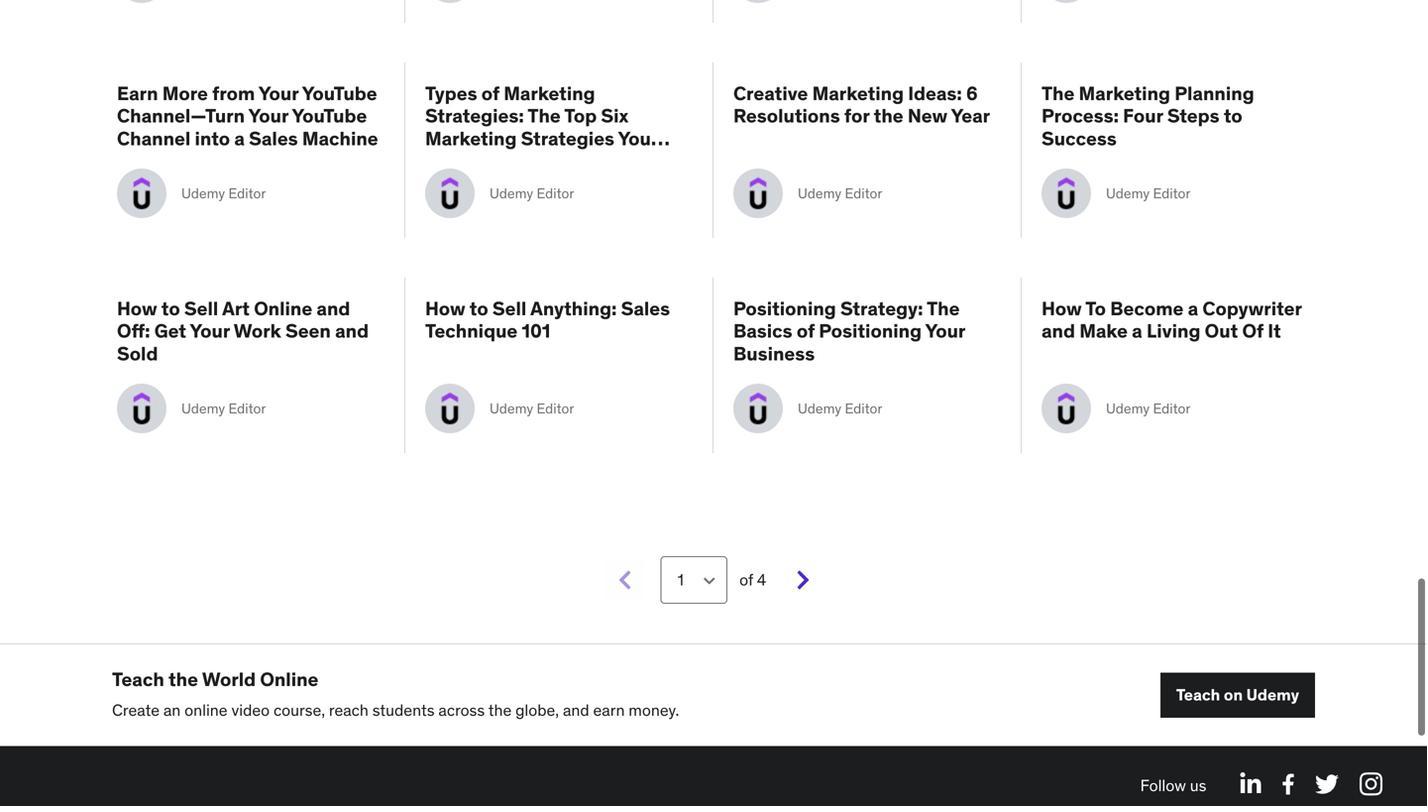 Task type: locate. For each thing, give the bounding box(es) containing it.
to inside how to sell anything: sales technique 101
[[470, 296, 489, 320]]

the up success
[[1042, 81, 1075, 105]]

the marketing planning process: four steps to success
[[1042, 81, 1255, 150]]

the
[[1042, 81, 1075, 105], [528, 104, 561, 127], [927, 296, 960, 320]]

0 horizontal spatial teach
[[112, 667, 164, 691]]

across
[[439, 700, 485, 720]]

the
[[874, 104, 904, 127], [169, 667, 198, 691], [489, 700, 512, 720]]

1 how from the left
[[117, 296, 157, 320]]

of right basics
[[797, 319, 815, 343]]

a right into
[[234, 126, 245, 150]]

of inside positioning strategy: the basics of positioning your business
[[797, 319, 815, 343]]

0 horizontal spatial of
[[482, 81, 500, 105]]

0 vertical spatial of
[[482, 81, 500, 105]]

channel—turn
[[117, 104, 245, 127]]

udemy editor for sales
[[490, 399, 575, 417]]

you
[[618, 126, 651, 150]]

udemy editor for the
[[490, 184, 575, 202]]

resolutions
[[734, 104, 841, 127]]

1 horizontal spatial sales
[[621, 296, 670, 320]]

your right get
[[190, 319, 230, 343]]

2 horizontal spatial the
[[874, 104, 904, 127]]

your
[[259, 81, 299, 105], [249, 104, 289, 127], [190, 319, 230, 343], [926, 319, 966, 343]]

how left 101
[[425, 296, 466, 320]]

1 horizontal spatial teach
[[1177, 685, 1221, 705]]

how
[[117, 296, 157, 320], [425, 296, 466, 320], [1042, 296, 1082, 320]]

from
[[212, 81, 255, 105]]

teach up the create
[[112, 667, 164, 691]]

become
[[1111, 296, 1184, 320]]

teach left on
[[1177, 685, 1221, 705]]

the left top
[[528, 104, 561, 127]]

udemy editor down "living"
[[1107, 399, 1191, 417]]

2 vertical spatial the
[[489, 700, 512, 720]]

and left use
[[555, 149, 589, 173]]

2 sell from the left
[[493, 296, 527, 320]]

1 horizontal spatial a
[[1132, 319, 1143, 343]]

2 horizontal spatial the
[[1042, 81, 1075, 105]]

how for how to become a copywriter and make a living out of it
[[1042, 296, 1082, 320]]

a left out
[[1188, 296, 1199, 320]]

the left globe,
[[489, 700, 512, 720]]

udemy down 101
[[490, 399, 534, 417]]

and inside how to become a copywriter and make a living out of it
[[1042, 319, 1076, 343]]

the up an
[[169, 667, 198, 691]]

and left to
[[1042, 319, 1076, 343]]

2 horizontal spatial of
[[797, 319, 815, 343]]

to inside the marketing planning process: four steps to success
[[1224, 104, 1243, 127]]

how for how to sell anything: sales technique 101
[[425, 296, 466, 320]]

udemy editor
[[181, 184, 266, 202], [490, 184, 575, 202], [798, 184, 883, 202], [1107, 184, 1191, 202], [181, 399, 266, 417], [490, 399, 575, 417], [798, 399, 883, 417], [1107, 399, 1191, 417]]

youtube
[[302, 81, 377, 105], [292, 104, 367, 127]]

year
[[951, 104, 991, 127]]

marketing up strategies
[[504, 81, 596, 105]]

and inside types of marketing strategies: the top six marketing strategies you need to know and use to be successful
[[555, 149, 589, 173]]

3 how from the left
[[1042, 296, 1082, 320]]

udemy down into
[[181, 184, 225, 202]]

to
[[1224, 104, 1243, 127], [477, 149, 495, 173], [631, 149, 650, 173], [161, 296, 180, 320], [470, 296, 489, 320]]

and
[[555, 149, 589, 173], [317, 296, 350, 320], [335, 319, 369, 343], [1042, 319, 1076, 343], [563, 700, 590, 720]]

udemy editor down know
[[490, 184, 575, 202]]

positioning right business
[[819, 319, 922, 343]]

udemy for four
[[1107, 184, 1150, 202]]

online
[[254, 296, 313, 320], [260, 667, 319, 691]]

how inside how to sell art online and off: get your work seen and sold
[[117, 296, 157, 320]]

teach the world online create an online video course, reach students across the globe, and earn money.
[[112, 667, 680, 720]]

online up 'course,'
[[260, 667, 319, 691]]

process:
[[1042, 104, 1119, 127]]

1 vertical spatial of
[[797, 319, 815, 343]]

0 horizontal spatial sell
[[184, 296, 218, 320]]

to right off:
[[161, 296, 180, 320]]

editor down the marketing planning process: four steps to success link
[[1154, 184, 1191, 202]]

of left "4" on the right bottom of page
[[740, 569, 754, 590]]

top
[[565, 104, 597, 127]]

an
[[163, 700, 181, 720]]

2 vertical spatial of
[[740, 569, 754, 590]]

earn
[[593, 700, 625, 720]]

editor down how to sell anything: sales technique 101 link
[[537, 399, 575, 417]]

0 vertical spatial online
[[254, 296, 313, 320]]

know
[[500, 149, 551, 173]]

teach inside teach the world online create an online video course, reach students across the globe, and earn money.
[[112, 667, 164, 691]]

how inside how to sell anything: sales technique 101
[[425, 296, 466, 320]]

udemy editor down for
[[798, 184, 883, 202]]

editor down positioning strategy: the basics of positioning your business "link"
[[845, 399, 883, 417]]

udemy editor down 101
[[490, 399, 575, 417]]

how to sell art online and off: get your work seen and sold
[[117, 296, 369, 365]]

positioning strategy: the basics of positioning your business link
[[734, 296, 1001, 365]]

positioning
[[734, 296, 837, 320], [819, 319, 922, 343]]

your right into
[[249, 104, 289, 127]]

sales down from
[[249, 126, 298, 150]]

youtube right from
[[292, 104, 367, 127]]

marketing
[[504, 81, 596, 105], [813, 81, 904, 105], [1079, 81, 1171, 105], [425, 126, 517, 150]]

sell left 'anything:'
[[493, 296, 527, 320]]

six
[[601, 104, 629, 127]]

editor down into
[[229, 184, 266, 202]]

to left 101
[[470, 296, 489, 320]]

1 horizontal spatial the
[[489, 700, 512, 720]]

it
[[1268, 319, 1282, 343]]

sales
[[249, 126, 298, 150], [621, 296, 670, 320]]

0 horizontal spatial how
[[117, 296, 157, 320]]

sales inside how to sell anything: sales technique 101
[[621, 296, 670, 320]]

to right steps
[[1224, 104, 1243, 127]]

online inside how to sell art online and off: get your work seen and sold
[[254, 296, 313, 320]]

udemy editor down the marketing planning process: four steps to success
[[1107, 184, 1191, 202]]

udemy editor down into
[[181, 184, 266, 202]]

to right the need
[[477, 149, 495, 173]]

teach
[[112, 667, 164, 691], [1177, 685, 1221, 705]]

editor down "living"
[[1154, 399, 1191, 417]]

of right types
[[482, 81, 500, 105]]

how inside how to become a copywriter and make a living out of it
[[1042, 296, 1082, 320]]

a right make
[[1132, 319, 1143, 343]]

0 horizontal spatial the
[[169, 667, 198, 691]]

editor down for
[[845, 184, 883, 202]]

and right 'seen'
[[335, 319, 369, 343]]

udemy down success
[[1107, 184, 1150, 202]]

success
[[1042, 126, 1117, 150]]

udemy
[[181, 184, 225, 202], [490, 184, 534, 202], [798, 184, 842, 202], [1107, 184, 1150, 202], [181, 399, 225, 417], [490, 399, 534, 417], [798, 399, 842, 417], [1107, 399, 1150, 417], [1247, 685, 1300, 705]]

1 sell from the left
[[184, 296, 218, 320]]

teach on udemy
[[1177, 685, 1300, 705]]

1 horizontal spatial how
[[425, 296, 466, 320]]

to inside how to sell art online and off: get your work seen and sold
[[161, 296, 180, 320]]

how to sell art online and off: get your work seen and sold link
[[117, 296, 385, 365]]

your inside positioning strategy: the basics of positioning your business
[[926, 319, 966, 343]]

101
[[522, 319, 551, 343]]

a
[[234, 126, 245, 150], [1188, 296, 1199, 320], [1132, 319, 1143, 343]]

udemy for sales
[[490, 399, 534, 417]]

how up sold
[[117, 296, 157, 320]]

and left earn
[[563, 700, 590, 720]]

teach for on
[[1177, 685, 1221, 705]]

types
[[425, 81, 477, 105]]

marketing up success
[[1079, 81, 1171, 105]]

sell left art
[[184, 296, 218, 320]]

the right for
[[874, 104, 904, 127]]

seen
[[286, 319, 331, 343]]

udemy down resolutions
[[798, 184, 842, 202]]

udemy editor for of
[[798, 399, 883, 417]]

udemy down get
[[181, 399, 225, 417]]

udemy editor down positioning strategy: the basics of positioning your business
[[798, 399, 883, 417]]

0 horizontal spatial sales
[[249, 126, 298, 150]]

1 vertical spatial sales
[[621, 296, 670, 320]]

work
[[234, 319, 281, 343]]

0 horizontal spatial a
[[234, 126, 245, 150]]

anything:
[[531, 296, 617, 320]]

udemy editor for youtube
[[181, 184, 266, 202]]

editor for of
[[845, 399, 883, 417]]

types of marketing strategies: the top six marketing strategies you need to know and use to be successful link
[[425, 81, 693, 195]]

four
[[1124, 104, 1164, 127]]

0 vertical spatial sales
[[249, 126, 298, 150]]

of
[[482, 81, 500, 105], [797, 319, 815, 343], [740, 569, 754, 590]]

the inside types of marketing strategies: the top six marketing strategies you need to know and use to be successful
[[528, 104, 561, 127]]

0 horizontal spatial the
[[528, 104, 561, 127]]

2 horizontal spatial how
[[1042, 296, 1082, 320]]

1 horizontal spatial the
[[927, 296, 960, 320]]

video
[[231, 700, 270, 720]]

sell inside how to sell art online and off: get your work seen and sold
[[184, 296, 218, 320]]

editor for the
[[537, 184, 575, 202]]

editor down how to sell art online and off: get your work seen and sold link
[[229, 399, 266, 417]]

earn
[[117, 81, 158, 105]]

the right strategy:
[[927, 296, 960, 320]]

how to sell anything: sales technique 101
[[425, 296, 670, 343]]

marketing left new on the right top
[[813, 81, 904, 105]]

your right strategy:
[[926, 319, 966, 343]]

follow
[[1141, 775, 1187, 796]]

1 horizontal spatial sell
[[493, 296, 527, 320]]

0 vertical spatial the
[[874, 104, 904, 127]]

sell
[[184, 296, 218, 320], [493, 296, 527, 320]]

strategy:
[[841, 296, 924, 320]]

udemy down make
[[1107, 399, 1150, 417]]

sell inside how to sell anything: sales technique 101
[[493, 296, 527, 320]]

udemy down business
[[798, 399, 842, 417]]

how left to
[[1042, 296, 1082, 320]]

editor for resolutions
[[845, 184, 883, 202]]

channel
[[117, 126, 191, 150]]

udemy down know
[[490, 184, 534, 202]]

more
[[162, 81, 208, 105]]

marketing inside creative marketing ideas: 6 resolutions for the new year
[[813, 81, 904, 105]]

editor for copywriter
[[1154, 399, 1191, 417]]

strategies
[[521, 126, 615, 150]]

2 how from the left
[[425, 296, 466, 320]]

1 horizontal spatial of
[[740, 569, 754, 590]]

business
[[734, 341, 815, 365]]

online right art
[[254, 296, 313, 320]]

udemy for the
[[490, 184, 534, 202]]

editor down know
[[537, 184, 575, 202]]

udemy editor for four
[[1107, 184, 1191, 202]]

1 vertical spatial online
[[260, 667, 319, 691]]

students
[[373, 700, 435, 720]]

sales right 'anything:'
[[621, 296, 670, 320]]

globe,
[[516, 700, 559, 720]]

the inside the marketing planning process: four steps to success
[[1042, 81, 1075, 105]]

udemy editor down how to sell art online and off: get your work seen and sold
[[181, 399, 266, 417]]



Task type: vqa. For each thing, say whether or not it's contained in the screenshot.
World
yes



Task type: describe. For each thing, give the bounding box(es) containing it.
editor for four
[[1154, 184, 1191, 202]]

udemy for online
[[181, 399, 225, 417]]

sales inside earn more from your youtube channel—turn your youtube channel into a sales machine
[[249, 126, 298, 150]]

2 horizontal spatial a
[[1188, 296, 1199, 320]]

to
[[1086, 296, 1107, 320]]

off:
[[117, 319, 150, 343]]

copywriter
[[1203, 296, 1302, 320]]

sold
[[117, 341, 158, 365]]

get
[[154, 319, 186, 343]]

the inside positioning strategy: the basics of positioning your business
[[927, 296, 960, 320]]

how to become a copywriter and make a living out of it
[[1042, 296, 1302, 343]]

successful
[[425, 172, 524, 195]]

editor for sales
[[537, 399, 575, 417]]

how to become a copywriter and make a living out of it link
[[1042, 296, 1311, 365]]

sell for anything:
[[493, 296, 527, 320]]

course,
[[274, 700, 325, 720]]

previous icon image
[[616, 569, 634, 591]]

creative marketing ideas: 6 resolutions for the new year link
[[734, 81, 1001, 150]]

machine
[[302, 126, 378, 150]]

udemy for copywriter
[[1107, 399, 1150, 417]]

living
[[1147, 319, 1201, 343]]

technique
[[425, 319, 518, 343]]

for
[[845, 104, 870, 127]]

the inside creative marketing ideas: 6 resolutions for the new year
[[874, 104, 904, 127]]

planning
[[1175, 81, 1255, 105]]

udemy for resolutions
[[798, 184, 842, 202]]

create
[[112, 700, 160, 720]]

follow us
[[1141, 775, 1207, 796]]

teach on udemy link
[[1161, 673, 1316, 718]]

world
[[202, 667, 256, 691]]

on
[[1224, 685, 1243, 705]]

udemy editor for resolutions
[[798, 184, 883, 202]]

how to sell anything: sales technique 101 link
[[425, 296, 693, 365]]

earn more from your youtube channel—turn your youtube channel into a sales machine
[[117, 81, 378, 150]]

us
[[1191, 775, 1207, 796]]

6
[[967, 81, 978, 105]]

creative
[[734, 81, 808, 105]]

udemy for of
[[798, 399, 842, 417]]

and inside teach the world online create an online video course, reach students across the globe, and earn money.
[[563, 700, 590, 720]]

art
[[222, 296, 250, 320]]

use
[[593, 149, 627, 173]]

your right from
[[259, 81, 299, 105]]

online
[[185, 700, 228, 720]]

4
[[757, 569, 767, 590]]

teach for the
[[112, 667, 164, 691]]

editor for online
[[229, 399, 266, 417]]

udemy right on
[[1247, 685, 1300, 705]]

of 4
[[736, 569, 767, 590]]

youtube up machine at the left top
[[302, 81, 377, 105]]

of inside types of marketing strategies: the top six marketing strategies you need to know and use to be successful
[[482, 81, 500, 105]]

how for how to sell art online and off: get your work seen and sold
[[117, 296, 157, 320]]

need
[[425, 149, 473, 173]]

reach
[[329, 700, 369, 720]]

earn more from your youtube channel—turn your youtube channel into a sales machine link
[[117, 81, 385, 150]]

marketing inside the marketing planning process: four steps to success
[[1079, 81, 1171, 105]]

positioning strategy: the basics of positioning your business
[[734, 296, 966, 365]]

steps
[[1168, 104, 1220, 127]]

udemy for youtube
[[181, 184, 225, 202]]

creative marketing ideas: 6 resolutions for the new year
[[734, 81, 991, 127]]

basics
[[734, 319, 793, 343]]

next icon image
[[794, 569, 812, 591]]

make
[[1080, 319, 1128, 343]]

positioning up business
[[734, 296, 837, 320]]

online inside teach the world online create an online video course, reach students across the globe, and earn money.
[[260, 667, 319, 691]]

out
[[1205, 319, 1239, 343]]

strategies:
[[425, 104, 524, 127]]

be
[[654, 149, 678, 173]]

money.
[[629, 700, 680, 720]]

marketing up "successful"
[[425, 126, 517, 150]]

editor for youtube
[[229, 184, 266, 202]]

new
[[908, 104, 948, 127]]

ideas:
[[909, 81, 963, 105]]

1 vertical spatial the
[[169, 667, 198, 691]]

into
[[195, 126, 230, 150]]

the marketing planning process: four steps to success link
[[1042, 81, 1311, 150]]

udemy editor for online
[[181, 399, 266, 417]]

to left be
[[631, 149, 650, 173]]

types of marketing strategies: the top six marketing strategies you need to know and use to be successful
[[425, 81, 678, 195]]

and right work
[[317, 296, 350, 320]]

a inside earn more from your youtube channel—turn your youtube channel into a sales machine
[[234, 126, 245, 150]]

of
[[1243, 319, 1264, 343]]

sell for art
[[184, 296, 218, 320]]

udemy editor for copywriter
[[1107, 399, 1191, 417]]

your inside how to sell art online and off: get your work seen and sold
[[190, 319, 230, 343]]



